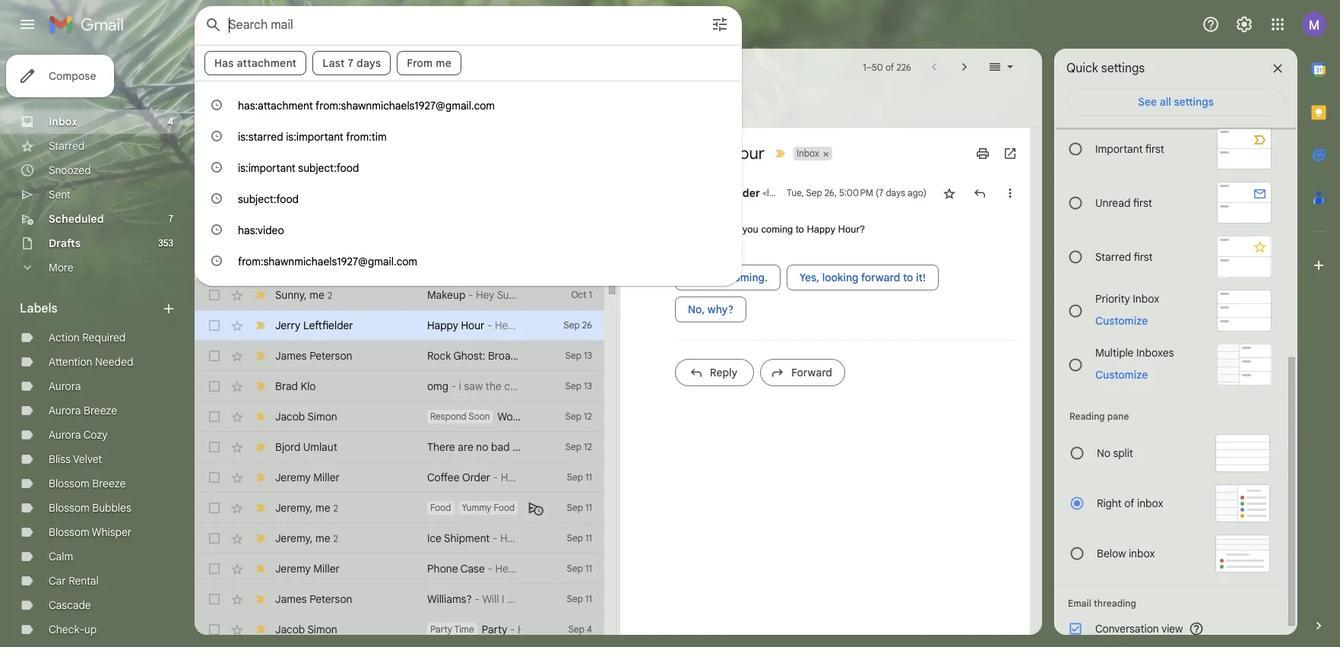 Task type: vqa. For each thing, say whether or not it's contained in the screenshot.
Jacob for Work
yes



Task type: locate. For each thing, give the bounding box(es) containing it.
row down phone
[[195, 584, 605, 615]]

1 vertical spatial james
[[275, 349, 307, 363]]

there are no bad suggestions...
[[427, 440, 579, 454]]

customize down priority inbox
[[1096, 314, 1149, 327]]

see all settings button
[[1067, 88, 1286, 116]]

important according to google magic. switch left the google
[[253, 257, 268, 272]]

hour for happy hour
[[728, 143, 765, 164]]

promotions tab
[[387, 85, 579, 128]]

first right important
[[1146, 142, 1165, 156]]

umlaut down klo at the left
[[303, 440, 338, 454]]

reading
[[1070, 411, 1106, 422]]

3 james from the top
[[275, 593, 307, 606]]

0 vertical spatial sep 13
[[566, 350, 593, 361]]

support image
[[1203, 15, 1221, 33]]

of right right
[[1125, 497, 1135, 510]]

None checkbox
[[207, 348, 222, 364], [207, 379, 222, 394], [207, 470, 222, 485], [207, 500, 222, 516], [207, 561, 222, 577], [207, 592, 222, 607], [207, 622, 222, 637], [207, 348, 222, 364], [207, 379, 222, 394], [207, 470, 222, 485], [207, 500, 222, 516], [207, 561, 222, 577], [207, 592, 222, 607], [207, 622, 222, 637]]

1 vertical spatial 4
[[587, 624, 593, 635]]

0 vertical spatial blossom
[[49, 477, 90, 491]]

james peterson for tenth row from the bottom of the "happy hour" main content
[[275, 349, 353, 363]]

2 jacob simon from the top
[[275, 623, 338, 637]]

1 james peterson from the top
[[275, 349, 353, 363]]

1 vertical spatial miller
[[314, 562, 340, 576]]

2 bjord umlaut row from the top
[[195, 189, 605, 219]]

blossom for blossom bubbles
[[49, 501, 90, 515]]

simon
[[308, 410, 338, 424], [308, 623, 338, 637]]

jerry for jerry leftfielder
[[275, 319, 301, 332]]

to left it!
[[904, 270, 914, 284]]

1 vertical spatial are
[[458, 440, 474, 454]]

2 miller from the top
[[314, 562, 340, 576]]

0 vertical spatial 4
[[168, 116, 173, 127]]

inbox up starred link
[[49, 115, 78, 129]]

3 sep 11 from the top
[[567, 532, 593, 544]]

sep inside cell
[[807, 187, 823, 199]]

sent link
[[49, 188, 71, 202]]

5 sep 11 from the top
[[567, 593, 593, 605]]

1 vertical spatial simon
[[308, 623, 338, 637]]

0 horizontal spatial food
[[431, 502, 451, 513]]

7 right last
[[348, 56, 354, 70]]

bjord umlaut down tim , me , bjord 3
[[275, 167, 343, 180]]

are left you
[[726, 224, 740, 235]]

0 horizontal spatial of
[[886, 61, 895, 73]]

10 row from the top
[[195, 523, 605, 554]]

google row
[[195, 249, 605, 280]]

7
[[348, 56, 354, 70], [169, 213, 173, 224]]

0 horizontal spatial party
[[431, 624, 453, 635]]

1 horizontal spatial days
[[886, 187, 906, 199]]

below inbox
[[1098, 547, 1156, 561]]

happy hour main content
[[195, 49, 1043, 647]]

2 blossom from the top
[[49, 501, 90, 515]]

row up 'coffee'
[[195, 432, 605, 462]]

james peterson
[[275, 349, 353, 363], [275, 593, 353, 606]]

happy hour
[[675, 143, 765, 164]]

leftfielder for jerry leftfielder
[[303, 319, 353, 332]]

12
[[584, 411, 593, 422], [584, 441, 593, 453]]

- right order
[[493, 471, 498, 485]]

1 vertical spatial 1
[[589, 289, 593, 300]]

food down 'coffee'
[[431, 502, 451, 513]]

important mainly because you often read messages with this label. switch down 'important mainly because it was sent directly to you.' switch
[[253, 227, 268, 242]]

0 vertical spatial jerry
[[675, 186, 703, 200]]

sep 11 for williams? -
[[567, 593, 593, 605]]

williams? -
[[427, 593, 483, 606]]

row up ice in the bottom of the page
[[195, 493, 605, 523]]

none search field containing has attachment
[[195, 6, 742, 286]]

inbox right below
[[1129, 547, 1156, 561]]

0 vertical spatial jeremy miller
[[275, 471, 340, 485]]

row up phone
[[195, 523, 605, 554]]

2 aurora from the top
[[49, 404, 81, 418]]

- right shipment
[[493, 532, 498, 545]]

1 vertical spatial jeremy miller
[[275, 562, 340, 576]]

0 vertical spatial happy
[[675, 143, 724, 164]]

0 vertical spatial breeze
[[84, 404, 117, 418]]

from:shawnmichaels1927@gmail.com
[[316, 99, 495, 113], [238, 255, 418, 269]]

jacob simon
[[275, 410, 338, 424], [275, 623, 338, 637]]

important mainly because it was sent directly to you. switch
[[253, 166, 268, 181]]

1 12 from the top
[[584, 411, 593, 422]]

sep 11 for phone case -
[[567, 563, 593, 574]]

1 vertical spatial important mainly because you often read messages with this label. switch
[[253, 227, 268, 242]]

0 vertical spatial inbox
[[49, 115, 78, 129]]

0 vertical spatial settings
[[1102, 61, 1146, 76]]

2 james from the top
[[275, 349, 307, 363]]

1 vertical spatial 12
[[584, 441, 593, 453]]

rental
[[69, 574, 99, 588]]

me inside list box
[[436, 56, 452, 70]]

1 vertical spatial aurora
[[49, 404, 81, 418]]

subject:food down tim , me , bjord 3
[[298, 161, 359, 175]]

2 horizontal spatial happy
[[807, 224, 836, 235]]

4 11 from the top
[[586, 563, 593, 574]]

0 vertical spatial days
[[357, 56, 381, 70]]

2 vertical spatial first
[[1134, 250, 1154, 264]]

2 james peterson from the top
[[275, 593, 353, 606]]

umlaut down is:important subject:food
[[303, 197, 338, 211]]

- right time
[[510, 623, 515, 637]]

settings right all
[[1175, 95, 1215, 109]]

first for unread first
[[1134, 196, 1153, 210]]

aurora for aurora link
[[49, 380, 81, 393]]

you
[[743, 224, 759, 235]]

subject:food down 'important mainly because it was sent directly to you.' switch
[[238, 192, 299, 206]]

2 horizontal spatial inbox
[[1134, 292, 1160, 305]]

1 vertical spatial to
[[904, 270, 914, 284]]

check-up link
[[49, 623, 97, 637]]

1 customize from the top
[[1096, 314, 1149, 327]]

2 vertical spatial inbox
[[1134, 292, 1160, 305]]

1 vertical spatial inbox
[[1129, 547, 1156, 561]]

bjord umlaut row down from:tim
[[195, 158, 605, 189]]

happy for happy hour -
[[427, 319, 459, 332]]

tab list
[[1298, 49, 1341, 593], [195, 85, 1043, 128]]

2
[[328, 289, 333, 301], [334, 502, 338, 514], [334, 533, 338, 544]]

row down williams?
[[195, 615, 605, 645]]

inbox inside button
[[797, 148, 820, 159]]

1 vertical spatial customize
[[1096, 368, 1149, 381]]

bad
[[491, 440, 510, 454]]

breeze
[[84, 404, 117, 418], [92, 477, 126, 491]]

0 vertical spatial inbox
[[1138, 497, 1164, 510]]

important mainly because you often read messages with this label. switch inside james row
[[253, 227, 268, 242]]

0 vertical spatial 13
[[584, 350, 593, 361]]

settings inside quick settings element
[[1102, 61, 1146, 76]]

1 vertical spatial sep 13
[[566, 380, 593, 392]]

customize
[[1096, 314, 1149, 327], [1096, 368, 1149, 381]]

0 vertical spatial bjord umlaut
[[275, 167, 343, 180]]

labels heading
[[20, 301, 161, 316]]

row up rock on the left bottom of page
[[195, 310, 605, 341]]

soon
[[469, 411, 490, 422]]

row down there
[[195, 462, 605, 493]]

attachment
[[237, 56, 297, 70]]

yummy food
[[462, 502, 515, 513]]

blossom up calm on the bottom
[[49, 526, 90, 539]]

0 horizontal spatial happy
[[427, 319, 459, 332]]

aurora for aurora cozy
[[49, 428, 81, 442]]

4 inside "happy hour" main content
[[587, 624, 593, 635]]

of right 50
[[886, 61, 895, 73]]

1 vertical spatial peterson
[[310, 593, 353, 606]]

starred for starred first
[[1096, 250, 1132, 264]]

1 jeremy miller from the top
[[275, 471, 340, 485]]

7 row from the top
[[195, 432, 605, 462]]

3 bjord umlaut from the top
[[275, 440, 338, 454]]

main menu image
[[18, 15, 37, 33]]

3 row from the top
[[195, 310, 605, 341]]

party left time
[[431, 624, 453, 635]]

1 horizontal spatial are
[[726, 224, 740, 235]]

1 vertical spatial blossom
[[49, 501, 90, 515]]

settings inside see all settings button
[[1175, 95, 1215, 109]]

1 jeremy , me 2 from the top
[[275, 501, 338, 515]]

aurora down aurora link
[[49, 404, 81, 418]]

3 aurora from the top
[[49, 428, 81, 442]]

Not starred checkbox
[[942, 186, 958, 201]]

right
[[1098, 497, 1122, 510]]

bjord left 3
[[318, 136, 344, 149]]

klo
[[301, 380, 316, 393]]

0 vertical spatial jeremy , me 2
[[275, 501, 338, 515]]

2 jeremy from the top
[[275, 501, 310, 515]]

None checkbox
[[207, 288, 222, 303], [207, 318, 222, 333], [207, 409, 222, 424], [207, 440, 222, 455], [207, 531, 222, 546], [207, 288, 222, 303], [207, 318, 222, 333], [207, 409, 222, 424], [207, 440, 222, 455], [207, 531, 222, 546]]

row containing jerry leftfielder
[[195, 310, 605, 341]]

1 13 from the top
[[584, 350, 593, 361]]

blossom down "blossom breeze"
[[49, 501, 90, 515]]

bubbles
[[92, 501, 131, 515]]

required
[[82, 331, 126, 345]]

to right coming
[[796, 224, 805, 235]]

2 sep 12 from the top
[[566, 441, 593, 453]]

blossom bubbles
[[49, 501, 131, 515]]

2 simon from the top
[[308, 623, 338, 637]]

0 vertical spatial leftfielder
[[706, 186, 760, 200]]

inbox right priority
[[1134, 292, 1160, 305]]

, for row containing sunny
[[304, 288, 307, 302]]

0 horizontal spatial starred
[[49, 139, 85, 153]]

leftfielder for jerry leftfielder < leftforjerrbear344@gmail.com
[[706, 186, 760, 200]]

starred first
[[1096, 250, 1154, 264]]

sep 26
[[564, 319, 593, 331]]

0 vertical spatial important mainly because you often read messages with this label. switch
[[253, 135, 268, 151]]

1 jacob simon from the top
[[275, 410, 338, 424]]

leftfielder down "sunny , me 2"
[[303, 319, 353, 332]]

50
[[872, 61, 884, 73]]

inbox inside the labels navigation
[[49, 115, 78, 129]]

0 vertical spatial first
[[1146, 142, 1165, 156]]

days inside cell
[[886, 187, 906, 199]]

2 customize from the top
[[1096, 368, 1149, 381]]

1 vertical spatial 2
[[334, 502, 338, 514]]

1 horizontal spatial jerry
[[675, 186, 703, 200]]

row down rock on the left bottom of page
[[195, 371, 605, 402]]

jerry up hey
[[675, 186, 703, 200]]

hour up ghost:
[[461, 319, 485, 332]]

1 11 from the top
[[586, 472, 593, 483]]

1 vertical spatial breeze
[[92, 477, 126, 491]]

0 vertical spatial customize button
[[1087, 311, 1158, 330]]

jacob simon for party
[[275, 623, 338, 637]]

1 vertical spatial customize button
[[1087, 365, 1158, 384]]

2 11 from the top
[[586, 502, 593, 513]]

snooze image
[[399, 59, 414, 75]]

1 jeremy from the top
[[275, 471, 311, 485]]

4 sep 11 from the top
[[567, 563, 593, 574]]

jeremy , me 2 for tenth row from the top of the "happy hour" main content
[[275, 531, 338, 545]]

aurora link
[[49, 380, 81, 393]]

starred up priority
[[1096, 250, 1132, 264]]

from:shawnmichaels1927@gmail.com up "sunny , me 2"
[[238, 255, 418, 269]]

row down omg at the bottom of the page
[[195, 402, 605, 432]]

11 row from the top
[[195, 554, 605, 584]]

blossom whisper link
[[49, 526, 132, 539]]

1 vertical spatial jacob simon
[[275, 623, 338, 637]]

me
[[436, 56, 452, 70], [298, 136, 313, 149], [310, 288, 325, 302], [316, 501, 331, 515], [316, 531, 331, 545]]

not starred image
[[942, 186, 958, 201]]

1 horizontal spatial of
[[1125, 497, 1135, 510]]

2 customize button from the top
[[1087, 365, 1158, 384]]

row down james row
[[195, 280, 605, 310]]

0 horizontal spatial jerry
[[275, 319, 301, 332]]

1 aurora from the top
[[49, 380, 81, 393]]

row containing brad klo
[[195, 371, 605, 402]]

miller for coffee
[[314, 471, 340, 485]]

leftfielder left <
[[706, 186, 760, 200]]

no
[[1098, 446, 1111, 460]]

suggestions...
[[513, 440, 579, 454]]

breeze for aurora breeze
[[84, 404, 117, 418]]

no split
[[1098, 446, 1134, 460]]

2 row from the top
[[195, 280, 605, 310]]

is:important down tim
[[238, 161, 296, 175]]

1 horizontal spatial 1
[[863, 61, 867, 73]]

of
[[886, 61, 895, 73], [1125, 497, 1135, 510]]

settings right quick
[[1102, 61, 1146, 76]]

2 vertical spatial aurora
[[49, 428, 81, 442]]

important mainly because you often read messages with this label. switch inside row
[[253, 135, 268, 151]]

aurora
[[49, 380, 81, 393], [49, 404, 81, 418], [49, 428, 81, 442]]

1 horizontal spatial settings
[[1175, 95, 1215, 109]]

0 vertical spatial sep 12
[[566, 411, 593, 422]]

jeremy miller for coffee order
[[275, 471, 340, 485]]

0 vertical spatial miller
[[314, 471, 340, 485]]

2 vertical spatial happy
[[427, 319, 459, 332]]

1 important mainly because you often read messages with this label. switch from the top
[[253, 135, 268, 151]]

6 row from the top
[[195, 402, 605, 432]]

11 for coffee order -
[[586, 472, 593, 483]]

blossom breeze
[[49, 477, 126, 491]]

hour
[[728, 143, 765, 164], [461, 319, 485, 332]]

customize down multiple at the right
[[1096, 368, 1149, 381]]

starred up the snoozed link
[[49, 139, 85, 153]]

time
[[454, 624, 474, 635]]

broadway
[[488, 349, 536, 363]]

important mainly because you often read messages with this label. switch
[[253, 135, 268, 151], [253, 227, 268, 242]]

list box
[[195, 87, 742, 274]]

attention needed
[[49, 355, 133, 369]]

days right last
[[357, 56, 381, 70]]

1 miller from the top
[[314, 471, 340, 485]]

umlaut for 'important mainly because it was sent directly to you.' switch
[[305, 167, 343, 180]]

0 vertical spatial jacob simon
[[275, 410, 338, 424]]

blossom down bliss velvet
[[49, 477, 90, 491]]

1 vertical spatial leftfielder
[[303, 319, 353, 332]]

customize button down priority inbox
[[1087, 311, 1158, 330]]

last
[[323, 56, 345, 70]]

2 vertical spatial blossom
[[49, 526, 90, 539]]

are left no
[[458, 440, 474, 454]]

1 james from the top
[[275, 227, 307, 241]]

4 inside the labels navigation
[[168, 116, 173, 127]]

1 sep 11 from the top
[[567, 472, 593, 483]]

1 vertical spatial hour
[[461, 319, 485, 332]]

2 jacob from the top
[[275, 623, 305, 637]]

0 horizontal spatial 1
[[589, 289, 593, 300]]

right of inbox
[[1098, 497, 1164, 510]]

0 vertical spatial to
[[796, 224, 805, 235]]

inbox
[[1138, 497, 1164, 510], [1129, 547, 1156, 561]]

drafts
[[49, 237, 81, 250]]

0 horizontal spatial tab list
[[195, 85, 1043, 128]]

advanced search options image
[[705, 9, 736, 40]]

1 right oct
[[589, 289, 593, 300]]

0 vertical spatial james peterson
[[275, 349, 353, 363]]

11 for phone case -
[[586, 563, 593, 574]]

tue, sep 26, 5:00 pm (7 days ago) cell
[[787, 186, 927, 201]]

sunny , me 2
[[275, 288, 333, 302]]

0 vertical spatial of
[[886, 61, 895, 73]]

inboxes
[[1137, 346, 1175, 359]]

2 important mainly because you often read messages with this label. switch from the top
[[253, 227, 268, 242]]

quick
[[1067, 61, 1099, 76]]

0 vertical spatial 2
[[328, 289, 333, 301]]

of inside "happy hour" main content
[[886, 61, 895, 73]]

customize button down multiple at the right
[[1087, 365, 1158, 384]]

4 row from the top
[[195, 341, 605, 371]]

None search field
[[195, 6, 742, 286]]

12 row from the top
[[195, 584, 605, 615]]

starred inside the labels navigation
[[49, 139, 85, 153]]

bjord umlaut down is:important subject:food
[[275, 197, 338, 211]]

2 jeremy miller from the top
[[275, 562, 340, 576]]

aurora down attention
[[49, 380, 81, 393]]

inbox up tue,
[[797, 148, 820, 159]]

jacob simon for work
[[275, 410, 338, 424]]

1 horizontal spatial 7
[[348, 56, 354, 70]]

1 jacob from the top
[[275, 410, 305, 424]]

row up omg at the bottom of the page
[[195, 341, 605, 371]]

is:important left 3
[[286, 130, 344, 144]]

important according to google magic. switch up the has:video
[[253, 196, 268, 211]]

0 vertical spatial james
[[275, 227, 307, 241]]

older image
[[958, 59, 973, 75]]

1 vertical spatial from:shawnmichaels1927@gmail.com
[[238, 255, 418, 269]]

1 blossom from the top
[[49, 477, 90, 491]]

from:tim
[[346, 130, 387, 144]]

row
[[195, 128, 605, 158], [195, 280, 605, 310], [195, 310, 605, 341], [195, 341, 605, 371], [195, 371, 605, 402], [195, 402, 605, 432], [195, 432, 605, 462], [195, 462, 605, 493], [195, 493, 605, 523], [195, 523, 605, 554], [195, 554, 605, 584], [195, 584, 605, 615], [195, 615, 605, 645]]

7 up 353
[[169, 213, 173, 224]]

bjord umlaut row up google row
[[195, 189, 605, 219]]

important according to google magic. switch left inbox button
[[773, 146, 788, 161]]

snoozed
[[49, 164, 91, 177]]

hour up <
[[728, 143, 765, 164]]

, for row containing tim
[[293, 136, 295, 149]]

1 simon from the top
[[308, 410, 338, 424]]

1 food from the left
[[431, 502, 451, 513]]

0 horizontal spatial leftfielder
[[303, 319, 353, 332]]

important according to google magic. switch
[[773, 146, 788, 161], [253, 196, 268, 211], [253, 257, 268, 272]]

2 jeremy , me 2 from the top
[[275, 531, 338, 545]]

2 inside "sunny , me 2"
[[328, 289, 333, 301]]

starred
[[49, 139, 85, 153], [1096, 250, 1132, 264]]

below
[[1098, 547, 1127, 561]]

search mail image
[[200, 11, 227, 39]]

tim , me , bjord 3
[[275, 136, 352, 149]]

customize button for priority
[[1087, 311, 1158, 330]]

row down ice in the bottom of the page
[[195, 554, 605, 584]]

important mainly because you often read messages with this label. switch for james row
[[253, 227, 268, 242]]

2 peterson from the top
[[310, 593, 353, 606]]

aurora cozy
[[49, 428, 108, 442]]

bjord
[[318, 136, 344, 149], [275, 167, 303, 180], [275, 197, 301, 211], [275, 440, 301, 454]]

omg -
[[427, 380, 459, 393]]

search refinement toolbar list box
[[195, 45, 742, 81]]

leftfielder inside row
[[303, 319, 353, 332]]

from:shawnmichaels1927@gmail.com down snooze image
[[316, 99, 495, 113]]

party right time
[[482, 623, 508, 637]]

calm link
[[49, 550, 73, 564]]

1 vertical spatial starred
[[1096, 250, 1132, 264]]

1 horizontal spatial hour
[[728, 143, 765, 164]]

miller
[[314, 471, 340, 485], [314, 562, 340, 576]]

tue,
[[787, 187, 805, 199]]

1 vertical spatial bjord umlaut
[[275, 197, 338, 211]]

11 for williams? -
[[586, 593, 593, 605]]

5 row from the top
[[195, 371, 605, 402]]

list box containing has:attachment from:shawnmichaels1927@gmail.com
[[195, 87, 742, 274]]

2 vertical spatial bjord umlaut
[[275, 440, 338, 454]]

1 customize button from the top
[[1087, 311, 1158, 330]]

2 12 from the top
[[584, 441, 593, 453]]

looking
[[823, 270, 859, 284]]

brad klo
[[275, 380, 316, 393]]

important according to google magic. switch inside google row
[[253, 257, 268, 272]]

breeze up bubbles
[[92, 477, 126, 491]]

food
[[431, 502, 451, 513], [494, 502, 515, 513]]

353
[[158, 237, 173, 249]]

row containing sunny
[[195, 280, 605, 310]]

bjord umlaut row
[[195, 158, 605, 189], [195, 189, 605, 219]]

important mainly because you often read messages with this label. switch left tim
[[253, 135, 268, 151]]

0 horizontal spatial 7
[[169, 213, 173, 224]]

bjord right 'important mainly because it was sent directly to you.' switch
[[275, 167, 303, 180]]

check-up
[[49, 623, 97, 637]]

3 blossom from the top
[[49, 526, 90, 539]]

food right yummy at the bottom of the page
[[494, 502, 515, 513]]

breeze up cozy on the left bottom
[[84, 404, 117, 418]]

row down the 'has:attachment from:shawnmichaels1927@gmail.com'
[[195, 128, 605, 158]]

jerry leftfielder
[[275, 319, 353, 332]]

2 vertical spatial 2
[[334, 533, 338, 544]]

brad
[[275, 380, 298, 393]]

1 left 50
[[863, 61, 867, 73]]

inbox for inbox button
[[797, 148, 820, 159]]

9 row from the top
[[195, 493, 605, 523]]

2 vertical spatial umlaut
[[303, 440, 338, 454]]

, for ninth row from the top
[[310, 501, 313, 515]]

8 row from the top
[[195, 462, 605, 493]]

2 vertical spatial james
[[275, 593, 307, 606]]

1 bjord umlaut from the top
[[275, 167, 343, 180]]

1 horizontal spatial inbox
[[797, 148, 820, 159]]

1 horizontal spatial starred
[[1096, 250, 1132, 264]]

sent
[[49, 188, 71, 202]]

jeremy , me 2
[[275, 501, 338, 515], [275, 531, 338, 545]]

first
[[1146, 142, 1165, 156], [1134, 196, 1153, 210], [1134, 250, 1154, 264]]

5 11 from the top
[[586, 593, 593, 605]]

first up priority inbox
[[1134, 250, 1154, 264]]

0 horizontal spatial hour
[[461, 319, 485, 332]]

0 vertical spatial 1
[[863, 61, 867, 73]]

2 13 from the top
[[584, 380, 593, 392]]

7 inside search refinement toolbar list box
[[348, 56, 354, 70]]

sep 11
[[567, 472, 593, 483], [567, 502, 593, 513], [567, 532, 593, 544], [567, 563, 593, 574], [567, 593, 593, 605]]

ago)
[[908, 187, 927, 199]]

2 bjord umlaut from the top
[[275, 197, 338, 211]]

umlaut down tim , me , bjord 3
[[305, 167, 343, 180]]

0 vertical spatial simon
[[308, 410, 338, 424]]

jerry down sunny
[[275, 319, 301, 332]]

umlaut for the important according to google magic. switch corresponding to bjord umlaut
[[303, 197, 338, 211]]

1 vertical spatial jerry
[[275, 319, 301, 332]]

1 vertical spatial inbox
[[797, 148, 820, 159]]

2 vertical spatial important according to google magic. switch
[[253, 257, 268, 272]]

inbox button
[[794, 147, 821, 160]]

split
[[1114, 446, 1134, 460]]

is:important subject:food
[[238, 161, 359, 175]]

aurora up bliss on the bottom
[[49, 428, 81, 442]]

1 row from the top
[[195, 128, 605, 158]]

email threading element
[[1069, 598, 1273, 609]]

first right unread
[[1134, 196, 1153, 210]]

0 vertical spatial aurora
[[49, 380, 81, 393]]

1 horizontal spatial happy
[[675, 143, 724, 164]]

0 vertical spatial are
[[726, 224, 740, 235]]

starred for starred link
[[49, 139, 85, 153]]

0 vertical spatial customize
[[1096, 314, 1149, 327]]

james inside row
[[275, 227, 307, 241]]

simon for work
[[308, 410, 338, 424]]

bjord umlaut down klo at the left
[[275, 440, 338, 454]]

important according to google magic. switch for bjord umlaut
[[253, 196, 268, 211]]

coffee
[[427, 471, 460, 485]]

inbox right right
[[1138, 497, 1164, 510]]

1 sep 13 from the top
[[566, 350, 593, 361]]

inbox link
[[49, 115, 78, 129]]

ice shipment -
[[427, 532, 500, 545]]

inbox
[[49, 115, 78, 129], [797, 148, 820, 159], [1134, 292, 1160, 305]]

1 sep 12 from the top
[[566, 411, 593, 422]]

case
[[461, 562, 485, 576]]

conversation
[[1096, 622, 1160, 636]]

days right (7
[[886, 187, 906, 199]]

work
[[498, 410, 522, 424]]



Task type: describe. For each thing, give the bounding box(es) containing it.
tim
[[275, 136, 293, 149]]

party inside party time party -
[[431, 624, 453, 635]]

maria,
[[696, 224, 723, 235]]

2 sep 11 from the top
[[567, 502, 593, 513]]

first for important first
[[1146, 142, 1165, 156]]

sep 4
[[569, 624, 593, 635]]

1 vertical spatial is:important
[[238, 161, 296, 175]]

cascade
[[49, 599, 91, 612]]

snoozed link
[[49, 164, 91, 177]]

customize for multiple
[[1096, 368, 1149, 381]]

labels navigation
[[0, 49, 195, 647]]

3 11 from the top
[[586, 532, 593, 544]]

aurora cozy link
[[49, 428, 108, 442]]

respond soon work
[[431, 410, 522, 424]]

check-
[[49, 623, 84, 637]]

makeup
[[427, 288, 466, 302]]

hey
[[675, 224, 693, 235]]

1 vertical spatial subject:food
[[238, 192, 299, 206]]

aurora for aurora breeze
[[49, 404, 81, 418]]

jacob for party
[[275, 623, 305, 637]]

unread first
[[1096, 196, 1153, 210]]

breeze for blossom breeze
[[92, 477, 126, 491]]

0 horizontal spatial are
[[458, 440, 474, 454]]

0 vertical spatial is:important
[[286, 130, 344, 144]]

sunny
[[275, 288, 304, 302]]

jacob for work
[[275, 410, 305, 424]]

is:starred
[[238, 130, 283, 144]]

hour for happy hour -
[[461, 319, 485, 332]]

primary tab
[[195, 85, 386, 128]]

james row
[[195, 219, 605, 249]]

car
[[49, 574, 66, 588]]

action required
[[49, 331, 126, 345]]

needed
[[95, 355, 133, 369]]

no
[[476, 440, 489, 454]]

labels
[[20, 301, 57, 316]]

jeremy , me 2 for ninth row from the top
[[275, 501, 338, 515]]

respond
[[431, 411, 467, 422]]

Search mail text field
[[229, 17, 669, 33]]

days inside search refinement toolbar list box
[[357, 56, 381, 70]]

7 inside the labels navigation
[[169, 213, 173, 224]]

important according to google magic. switch for google
[[253, 257, 268, 272]]

, for tenth row from the top of the "happy hour" main content
[[310, 531, 313, 545]]

attention
[[49, 355, 92, 369]]

(7
[[876, 187, 884, 199]]

reading pane
[[1070, 411, 1130, 422]]

drafts link
[[49, 237, 81, 250]]

car rental link
[[49, 574, 99, 588]]

reading pane element
[[1070, 411, 1271, 422]]

jerry leftfielder cell
[[675, 186, 897, 200]]

miller for phone
[[314, 562, 340, 576]]

primary
[[234, 99, 274, 113]]

all
[[1160, 95, 1172, 109]]

multiple inboxes
[[1096, 346, 1175, 359]]

last 7 days
[[323, 56, 381, 70]]

oct
[[572, 289, 587, 300]]

coming
[[762, 224, 794, 235]]

2 food from the left
[[494, 502, 515, 513]]

blossom breeze link
[[49, 477, 126, 491]]

row containing tim
[[195, 128, 605, 158]]

- right 'case'
[[488, 562, 493, 576]]

leftforjerrbear344@gmail.com
[[767, 187, 892, 199]]

3
[[347, 137, 352, 149]]

customize button for multiple
[[1087, 365, 1158, 384]]

archive image
[[253, 59, 268, 75]]

13 row from the top
[[195, 615, 605, 645]]

is:starred is:important from:tim
[[238, 130, 387, 144]]

1 vertical spatial happy
[[807, 224, 836, 235]]

row containing bjord umlaut
[[195, 432, 605, 462]]

bjord umlaut for the important according to google magic. switch corresponding to bjord umlaut
[[275, 197, 338, 211]]

priority
[[1096, 292, 1131, 305]]

1 50 of 226
[[863, 61, 912, 73]]

add to tasks image
[[432, 59, 447, 75]]

rock
[[427, 349, 451, 363]]

sep 11 for coffee order -
[[567, 472, 593, 483]]

1 inside row
[[589, 289, 593, 300]]

priority inbox
[[1096, 292, 1160, 305]]

to inside button
[[904, 270, 914, 284]]

from me
[[407, 56, 452, 70]]

customize for priority
[[1096, 314, 1149, 327]]

scheduled
[[49, 212, 104, 226]]

car rental
[[49, 574, 99, 588]]

inbox for 'inbox' link
[[49, 115, 78, 129]]

1 peterson from the top
[[310, 349, 353, 363]]

jerry for jerry leftfielder < leftforjerrbear344@gmail.com
[[675, 186, 703, 200]]

see all settings
[[1139, 95, 1215, 109]]

has:video
[[238, 224, 284, 237]]

2 for makeup -
[[328, 289, 333, 301]]

rock ghost: broadway link
[[427, 348, 536, 364]]

unread
[[1096, 196, 1131, 210]]

2 sep 13 from the top
[[566, 380, 593, 392]]

has:attachment from:shawnmichaels1927@gmail.com
[[238, 99, 495, 113]]

quick settings element
[[1067, 61, 1146, 88]]

<
[[763, 187, 767, 199]]

report spam image
[[286, 59, 301, 75]]

pane
[[1108, 411, 1130, 422]]

james peterson for 12th row from the top
[[275, 593, 353, 606]]

email threading
[[1069, 598, 1137, 609]]

1 vertical spatial of
[[1125, 497, 1135, 510]]

gmail image
[[49, 9, 132, 40]]

google
[[275, 258, 312, 272]]

- right the makeup
[[468, 288, 473, 302]]

has
[[214, 56, 234, 70]]

3 jeremy from the top
[[275, 531, 310, 545]]

toggle split pane mode image
[[988, 59, 1003, 75]]

tab list containing primary
[[195, 85, 1043, 128]]

yes, looking forward to it!
[[800, 270, 926, 284]]

forward
[[862, 270, 901, 284]]

calm
[[49, 550, 73, 564]]

whisper
[[92, 526, 132, 539]]

there
[[427, 440, 455, 454]]

yes,
[[800, 270, 820, 284]]

first for starred first
[[1134, 250, 1154, 264]]

conversation view
[[1096, 622, 1184, 636]]

bjord down brad
[[275, 440, 301, 454]]

has attachment
[[214, 56, 297, 70]]

rock ghost: broadway
[[427, 349, 536, 363]]

blossom for blossom whisper
[[49, 526, 90, 539]]

compose button
[[6, 55, 114, 97]]

- up rock ghost: broadway on the bottom left of page
[[488, 319, 492, 332]]

1 bjord umlaut row from the top
[[195, 158, 605, 189]]

- right omg at the bottom of the page
[[452, 380, 456, 393]]

important mainly because you often read messages with this label. switch for row containing tim
[[253, 135, 268, 151]]

there are no bad suggestions... link
[[427, 440, 579, 455]]

phone
[[427, 562, 458, 576]]

multiple
[[1096, 346, 1134, 359]]

threading
[[1095, 598, 1137, 609]]

jeremy miller for phone case
[[275, 562, 340, 576]]

quick settings
[[1067, 61, 1146, 76]]

0 vertical spatial important according to google magic. switch
[[773, 146, 788, 161]]

starred link
[[49, 139, 85, 153]]

simon for party
[[308, 623, 338, 637]]

yummy
[[462, 502, 492, 513]]

from
[[407, 56, 433, 70]]

- right williams?
[[475, 593, 480, 606]]

settings image
[[1236, 15, 1254, 33]]

tue, sep 26, 5:00 pm (7 days ago)
[[787, 187, 927, 199]]

1 horizontal spatial party
[[482, 623, 508, 637]]

happy for happy hour
[[675, 143, 724, 164]]

0 horizontal spatial to
[[796, 224, 805, 235]]

delete image
[[319, 59, 335, 75]]

2 for ice shipment -
[[334, 533, 338, 544]]

4 jeremy from the top
[[275, 562, 311, 576]]

up
[[84, 623, 97, 637]]

compose
[[49, 69, 96, 83]]

cozy
[[83, 428, 108, 442]]

0 vertical spatial subject:food
[[298, 161, 359, 175]]

226
[[897, 61, 912, 73]]

aurora breeze
[[49, 404, 117, 418]]

blossom for blossom breeze
[[49, 477, 90, 491]]

0 vertical spatial from:shawnmichaels1927@gmail.com
[[316, 99, 495, 113]]

bjord down is:important subject:food
[[275, 197, 301, 211]]

see
[[1139, 95, 1158, 109]]

important
[[1096, 142, 1144, 156]]

1 horizontal spatial tab list
[[1298, 49, 1341, 593]]

bjord umlaut for 'important mainly because it was sent directly to you.' switch
[[275, 167, 343, 180]]

action required link
[[49, 331, 126, 345]]



